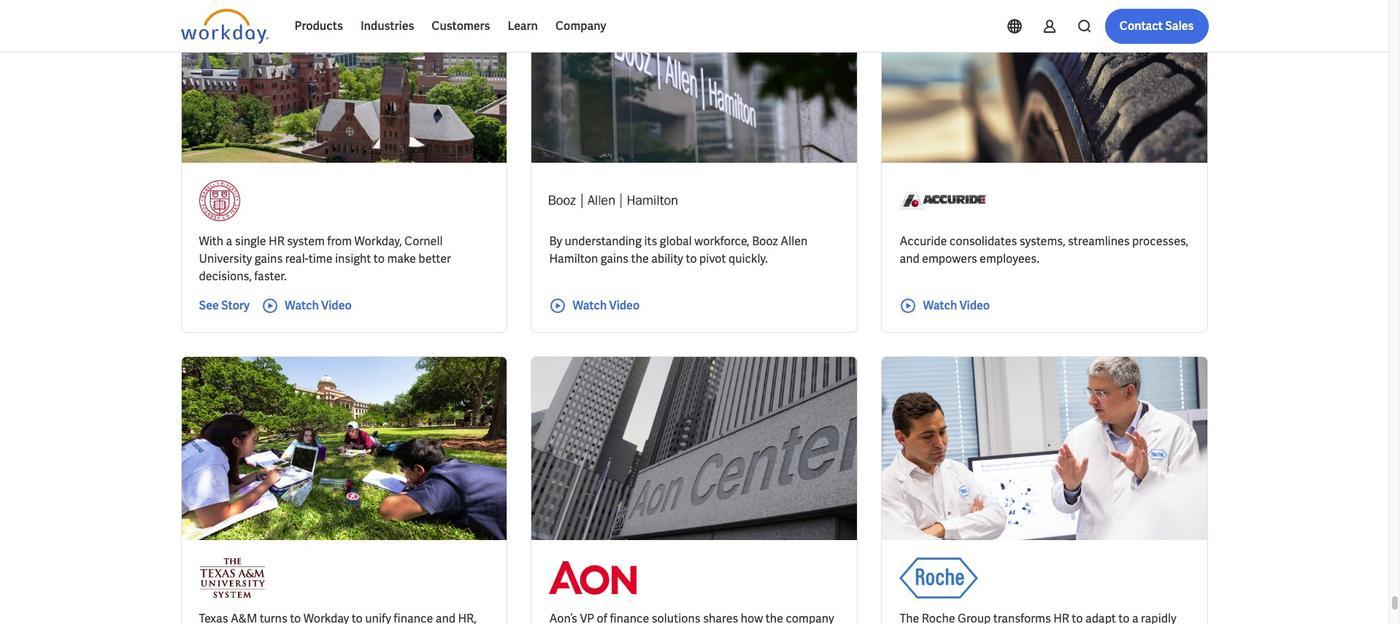 Task type: locate. For each thing, give the bounding box(es) containing it.
products
[[295, 18, 343, 34]]

watch down "hamilton"
[[573, 298, 607, 313]]

aon service corporation image
[[549, 558, 637, 599]]

learn
[[508, 18, 538, 34]]

video down with a single hr system from workday, cornell university gains real-time insight to make better decisions, faster.
[[321, 298, 352, 313]]

0 horizontal spatial to
[[374, 251, 385, 266]]

customers button
[[423, 9, 499, 44]]

watch video link down faster.
[[261, 297, 352, 315]]

faster.
[[254, 269, 287, 284]]

1 horizontal spatial video
[[609, 298, 640, 313]]

2 watch video link from the left
[[549, 297, 640, 315]]

f. hoffmann-la roche ltd image
[[900, 558, 979, 599]]

a
[[226, 234, 232, 249]]

to down workday,
[[374, 251, 385, 266]]

cornell
[[405, 234, 443, 249]]

watch video link
[[261, 297, 352, 315], [549, 297, 640, 315], [900, 297, 990, 315]]

video for by understanding its global workforce, booz allen hamilton gains the ability to pivot quickly.
[[609, 298, 640, 313]]

accuride
[[900, 234, 947, 249]]

story
[[221, 298, 250, 313]]

watch video
[[285, 298, 352, 313], [573, 298, 640, 313], [923, 298, 990, 313]]

video
[[321, 298, 352, 313], [609, 298, 640, 313], [960, 298, 990, 313]]

3 watch video from the left
[[923, 298, 990, 313]]

1 horizontal spatial watch video
[[573, 298, 640, 313]]

0 horizontal spatial watch video
[[285, 298, 352, 313]]

2 gains from the left
[[601, 251, 629, 266]]

topic
[[192, 16, 217, 29]]

1 gains from the left
[[255, 251, 283, 266]]

0 horizontal spatial watch
[[285, 298, 319, 313]]

cornell university image
[[199, 180, 240, 221]]

watch
[[285, 298, 319, 313], [573, 298, 607, 313], [923, 298, 957, 313]]

0 horizontal spatial video
[[321, 298, 352, 313]]

by
[[549, 234, 562, 249]]

watch video down "hamilton"
[[573, 298, 640, 313]]

to
[[374, 251, 385, 266], [686, 251, 697, 266]]

gains up faster.
[[255, 251, 283, 266]]

topic button
[[181, 8, 247, 37]]

watch video down empowers
[[923, 298, 990, 313]]

watch video link down "hamilton"
[[549, 297, 640, 315]]

watch video down time
[[285, 298, 352, 313]]

products button
[[286, 9, 352, 44]]

2 watch from the left
[[573, 298, 607, 313]]

industries button
[[352, 9, 423, 44]]

to left pivot
[[686, 251, 697, 266]]

watch for accuride consolidates systems, streamlines processes, and empowers employees.
[[923, 298, 957, 313]]

contact sales
[[1120, 18, 1194, 34]]

gains
[[255, 251, 283, 266], [601, 251, 629, 266]]

with
[[199, 234, 224, 249]]

industries
[[361, 18, 414, 34]]

video for accuride consolidates systems, streamlines processes, and empowers employees.
[[960, 298, 990, 313]]

0 horizontal spatial gains
[[255, 251, 283, 266]]

more button
[[489, 8, 555, 37]]

real-
[[285, 251, 309, 266]]

business outcome button
[[350, 8, 478, 37]]

watch video link for accuride consolidates systems, streamlines processes, and empowers employees.
[[900, 297, 990, 315]]

go to the homepage image
[[181, 9, 268, 44]]

video down empowers
[[960, 298, 990, 313]]

industry button
[[258, 8, 338, 37]]

0 horizontal spatial watch video link
[[261, 297, 352, 315]]

watch for by understanding its global workforce, booz allen hamilton gains the ability to pivot quickly.
[[573, 298, 607, 313]]

watch video link for by understanding its global workforce, booz allen hamilton gains the ability to pivot quickly.
[[549, 297, 640, 315]]

outcome
[[405, 16, 448, 29]]

global
[[660, 234, 692, 249]]

gains inside with a single hr system from workday, cornell university gains real-time insight to make better decisions, faster.
[[255, 251, 283, 266]]

allen
[[781, 234, 808, 249]]

clear all button
[[566, 8, 614, 37]]

all
[[597, 16, 610, 29]]

2 horizontal spatial watch video link
[[900, 297, 990, 315]]

business outcome
[[361, 16, 448, 29]]

pivot
[[700, 251, 726, 266]]

2 horizontal spatial watch
[[923, 298, 957, 313]]

2 horizontal spatial video
[[960, 298, 990, 313]]

from
[[327, 234, 352, 249]]

2 horizontal spatial watch video
[[923, 298, 990, 313]]

1 to from the left
[[374, 251, 385, 266]]

ability
[[652, 251, 684, 266]]

1 watch from the left
[[285, 298, 319, 313]]

2 to from the left
[[686, 251, 697, 266]]

consolidates
[[950, 234, 1017, 249]]

1 horizontal spatial gains
[[601, 251, 629, 266]]

Search Customer Stories text field
[[1001, 9, 1180, 35]]

better
[[419, 251, 451, 266]]

watch video link down empowers
[[900, 297, 990, 315]]

3 watch video link from the left
[[900, 297, 990, 315]]

gains down understanding
[[601, 251, 629, 266]]

3 watch from the left
[[923, 298, 957, 313]]

accuride corporation image
[[900, 180, 988, 221]]

more
[[501, 16, 526, 29]]

see story link
[[199, 297, 250, 315]]

video down the
[[609, 298, 640, 313]]

1 horizontal spatial watch
[[573, 298, 607, 313]]

university
[[199, 251, 252, 266]]

business
[[361, 16, 403, 29]]

the texas a&m university system image
[[199, 558, 265, 599]]

1 horizontal spatial to
[[686, 251, 697, 266]]

3 video from the left
[[960, 298, 990, 313]]

2 watch video from the left
[[573, 298, 640, 313]]

watch down faster.
[[285, 298, 319, 313]]

2 video from the left
[[609, 298, 640, 313]]

watch video for accuride consolidates systems, streamlines processes, and empowers employees.
[[923, 298, 990, 313]]

the
[[631, 251, 649, 266]]

1 horizontal spatial watch video link
[[549, 297, 640, 315]]

processes,
[[1133, 234, 1189, 249]]

watch down empowers
[[923, 298, 957, 313]]



Task type: describe. For each thing, give the bounding box(es) containing it.
watch video for by understanding its global workforce, booz allen hamilton gains the ability to pivot quickly.
[[573, 298, 640, 313]]

workday,
[[355, 234, 402, 249]]

systems,
[[1020, 234, 1066, 249]]

make
[[387, 251, 416, 266]]

clear all
[[571, 16, 610, 29]]

understanding
[[565, 234, 642, 249]]

quickly.
[[729, 251, 768, 266]]

booz
[[752, 234, 778, 249]]

system
[[287, 234, 325, 249]]

see
[[199, 298, 219, 313]]

see story
[[199, 298, 250, 313]]

customers
[[432, 18, 490, 34]]

hamilton
[[549, 251, 598, 266]]

contact
[[1120, 18, 1163, 34]]

streamlines
[[1068, 234, 1130, 249]]

workforce,
[[695, 234, 750, 249]]

by understanding its global workforce, booz allen hamilton gains the ability to pivot quickly.
[[549, 234, 808, 266]]

industry
[[270, 16, 309, 29]]

gains inside "by understanding its global workforce, booz allen hamilton gains the ability to pivot quickly."
[[601, 251, 629, 266]]

to inside "by understanding its global workforce, booz allen hamilton gains the ability to pivot quickly."
[[686, 251, 697, 266]]

company button
[[547, 9, 615, 44]]

its
[[644, 234, 657, 249]]

and
[[900, 251, 920, 266]]

accuride consolidates systems, streamlines processes, and empowers employees.
[[900, 234, 1189, 266]]

booz allen hamilton, inc. image
[[549, 180, 678, 221]]

empowers
[[922, 251, 978, 266]]

company
[[556, 18, 606, 34]]

single
[[235, 234, 266, 249]]

learn button
[[499, 9, 547, 44]]

decisions,
[[199, 269, 252, 284]]

contact sales link
[[1105, 9, 1209, 44]]

employees.
[[980, 251, 1040, 266]]

clear
[[571, 16, 595, 29]]

to inside with a single hr system from workday, cornell university gains real-time insight to make better decisions, faster.
[[374, 251, 385, 266]]

insight
[[335, 251, 371, 266]]

time
[[309, 251, 333, 266]]

hr
[[269, 234, 285, 249]]

1 video from the left
[[321, 298, 352, 313]]

with a single hr system from workday, cornell university gains real-time insight to make better decisions, faster.
[[199, 234, 451, 284]]

1 watch video link from the left
[[261, 297, 352, 315]]

sales
[[1166, 18, 1194, 34]]

1 watch video from the left
[[285, 298, 352, 313]]



Task type: vqa. For each thing, say whether or not it's contained in the screenshot.
Workday to the top
no



